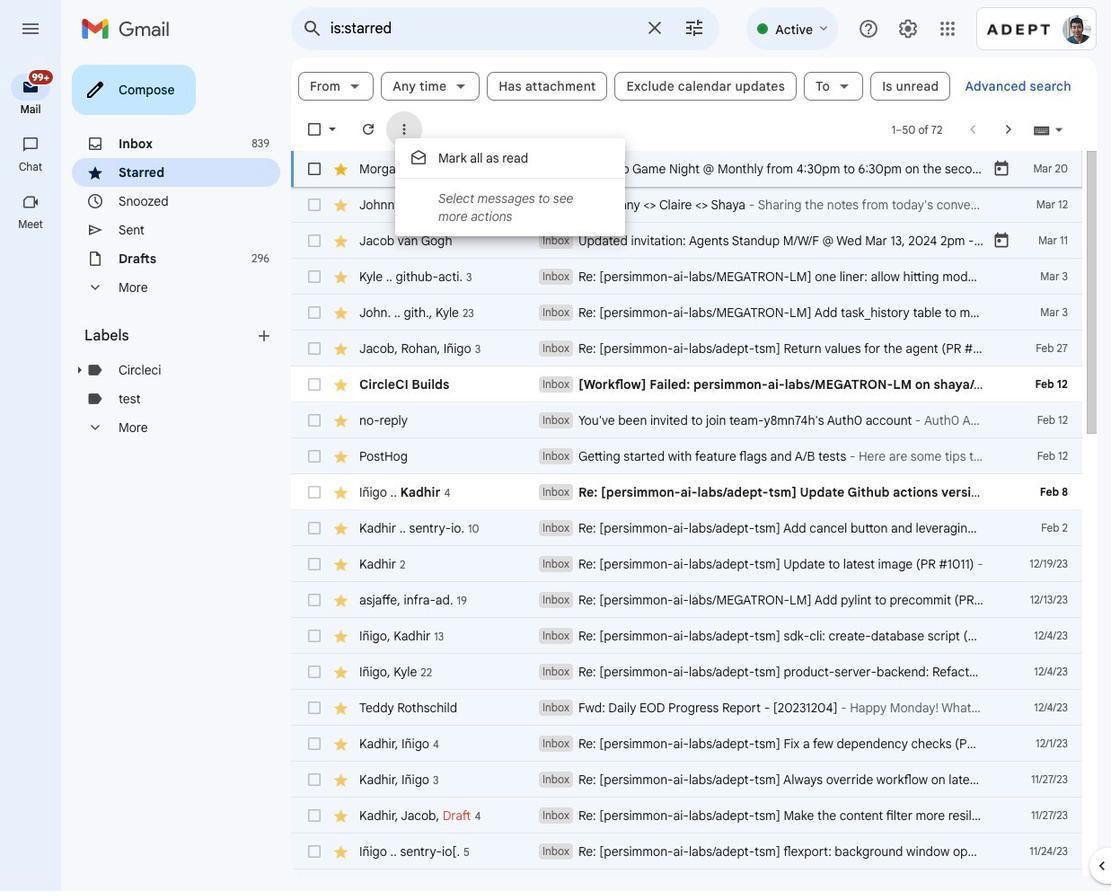 Task type: describe. For each thing, give the bounding box(es) containing it.
10 row from the top
[[291, 475, 1083, 510]]

advanced search options image
[[677, 10, 713, 46]]

calendar event image
[[993, 160, 1011, 178]]

calendar event image
[[993, 232, 1011, 250]]

18 row from the top
[[291, 762, 1098, 798]]

7 row from the top
[[291, 367, 1112, 403]]

19 row from the top
[[291, 798, 1083, 834]]

21 row from the top
[[291, 870, 1083, 892]]

select input tool image
[[1054, 123, 1065, 136]]

5 row from the top
[[291, 295, 1112, 331]]

20 row from the top
[[291, 834, 1112, 870]]

main menu image
[[20, 18, 41, 40]]

search in mail image
[[297, 13, 329, 45]]

15 row from the top
[[291, 654, 1112, 690]]

refresh image
[[359, 120, 377, 138]]

1 row from the top
[[291, 151, 1112, 187]]

11 row from the top
[[291, 510, 1112, 546]]

Search in mail text field
[[331, 20, 634, 38]]

12 row from the top
[[291, 546, 1083, 582]]

gmail image
[[81, 11, 179, 47]]

13 row from the top
[[291, 582, 1083, 618]]



Task type: vqa. For each thing, say whether or not it's contained in the screenshot.
the top not,
no



Task type: locate. For each thing, give the bounding box(es) containing it.
Search in mail search field
[[291, 7, 720, 50]]

support image
[[858, 18, 880, 40]]

14 row from the top
[[291, 618, 1083, 654]]

None checkbox
[[306, 304, 324, 322], [306, 340, 324, 358], [306, 376, 324, 394], [306, 412, 324, 430], [306, 555, 324, 573], [306, 627, 324, 645], [306, 735, 324, 753], [306, 807, 324, 825], [306, 843, 324, 861], [306, 304, 324, 322], [306, 340, 324, 358], [306, 376, 324, 394], [306, 412, 324, 430], [306, 555, 324, 573], [306, 627, 324, 645], [306, 735, 324, 753], [306, 807, 324, 825], [306, 843, 324, 861]]

older image
[[1000, 120, 1018, 138]]

17 row from the top
[[291, 726, 1083, 762]]

settings image
[[898, 18, 919, 40]]

None checkbox
[[306, 120, 324, 138], [306, 160, 324, 178], [306, 196, 324, 214], [306, 232, 324, 250], [306, 268, 324, 286], [306, 448, 324, 466], [306, 484, 324, 501], [306, 519, 324, 537], [306, 591, 324, 609], [306, 663, 324, 681], [306, 699, 324, 717], [306, 771, 324, 789], [306, 120, 324, 138], [306, 160, 324, 178], [306, 196, 324, 214], [306, 232, 324, 250], [306, 268, 324, 286], [306, 448, 324, 466], [306, 484, 324, 501], [306, 519, 324, 537], [306, 591, 324, 609], [306, 663, 324, 681], [306, 699, 324, 717], [306, 771, 324, 789]]

9 row from the top
[[291, 439, 1083, 475]]

16 row from the top
[[291, 690, 1083, 726]]

2 row from the top
[[291, 187, 1083, 223]]

more email options image
[[395, 120, 413, 138]]

3 row from the top
[[291, 223, 1112, 259]]

6 row from the top
[[291, 331, 1083, 367]]

8 row from the top
[[291, 403, 1083, 439]]

row
[[291, 151, 1112, 187], [291, 187, 1083, 223], [291, 223, 1112, 259], [291, 259, 1112, 295], [291, 295, 1112, 331], [291, 331, 1083, 367], [291, 367, 1112, 403], [291, 403, 1083, 439], [291, 439, 1083, 475], [291, 475, 1083, 510], [291, 510, 1112, 546], [291, 546, 1083, 582], [291, 582, 1083, 618], [291, 618, 1083, 654], [291, 654, 1112, 690], [291, 690, 1083, 726], [291, 726, 1083, 762], [291, 762, 1098, 798], [291, 798, 1083, 834], [291, 834, 1112, 870], [291, 870, 1083, 892]]

4 row from the top
[[291, 259, 1112, 295]]

navigation
[[0, 58, 63, 892]]

clear search image
[[638, 10, 673, 46]]

heading
[[0, 102, 61, 117], [0, 160, 61, 174], [0, 217, 61, 232], [84, 327, 255, 345]]



